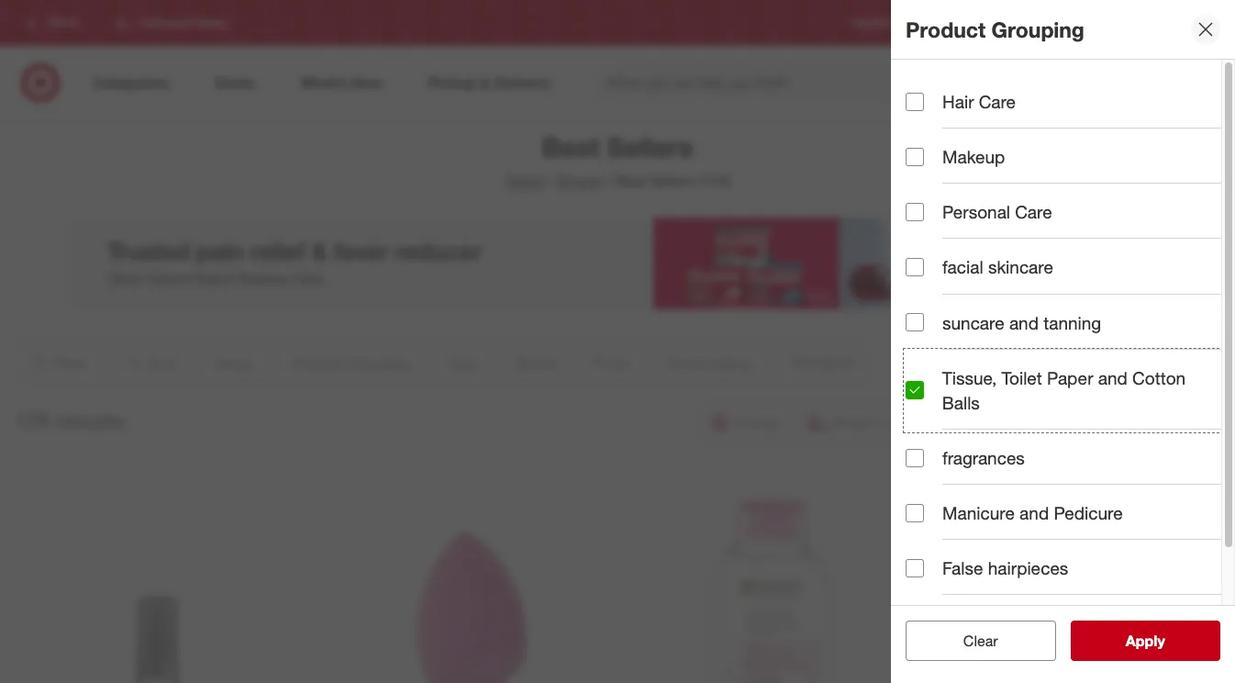 Task type: locate. For each thing, give the bounding box(es) containing it.
best up beauty
[[542, 130, 600, 163]]

1 vertical spatial care
[[1016, 201, 1053, 222]]

target link
[[505, 172, 545, 190]]

care right hair
[[980, 91, 1017, 112]]

sellers
[[607, 130, 693, 163], [650, 172, 695, 190]]

0 vertical spatial target
[[1078, 16, 1108, 30]]

skincare
[[989, 257, 1054, 278]]

1 vertical spatial and
[[1099, 367, 1128, 388]]

1 vertical spatial best
[[616, 172, 646, 190]]

false hairpieces
[[943, 558, 1069, 579]]

toilet
[[1002, 367, 1043, 388]]

176
[[15, 407, 50, 433]]

target circle
[[1078, 16, 1140, 30]]

personal care
[[943, 201, 1053, 222]]

What can we help you find? suggestions appear below search field
[[596, 62, 1004, 103]]

0 horizontal spatial /
[[549, 172, 554, 190]]

2 vertical spatial and
[[1020, 502, 1050, 524]]

0 vertical spatial and
[[1010, 312, 1039, 333]]

0 vertical spatial care
[[980, 91, 1017, 112]]

and inside tissue, toilet paper and cotton balls
[[1099, 367, 1128, 388]]

/ right target link
[[549, 172, 554, 190]]

facial skincare
[[943, 257, 1054, 278]]

registry link
[[853, 15, 894, 31]]

suncare
[[943, 312, 1005, 333]]

suncare and tanning checkbox
[[906, 313, 925, 332]]

best right beauty link
[[616, 172, 646, 190]]

manicure
[[943, 502, 1015, 524]]

best
[[542, 130, 600, 163], [616, 172, 646, 190]]

advertisement region
[[67, 217, 1169, 309]]

1 vertical spatial target
[[505, 172, 545, 190]]

target
[[1078, 16, 1108, 30], [505, 172, 545, 190]]

personal
[[943, 201, 1011, 222]]

0 horizontal spatial target
[[505, 172, 545, 190]]

1 horizontal spatial target
[[1078, 16, 1108, 30]]

weekly ad
[[923, 16, 975, 30]]

false
[[943, 558, 984, 579]]

fragrances checkbox
[[906, 449, 925, 467]]

(176)
[[699, 172, 731, 190]]

1 horizontal spatial /
[[607, 172, 612, 190]]

paper
[[1048, 367, 1094, 388]]

176 results
[[15, 407, 124, 433]]

tanning
[[1044, 312, 1102, 333]]

registry
[[853, 16, 894, 30]]

target left circle
[[1078, 16, 1108, 30]]

ad
[[962, 16, 975, 30]]

/ right beauty link
[[607, 172, 612, 190]]

apply button
[[1071, 621, 1221, 661]]

care up skincare
[[1016, 201, 1053, 222]]

weekly
[[923, 16, 959, 30]]

and right paper
[[1099, 367, 1128, 388]]

weekly ad link
[[923, 15, 975, 31]]

0 horizontal spatial best
[[542, 130, 600, 163]]

suncare and tanning
[[943, 312, 1102, 333]]

care for personal care
[[1016, 201, 1053, 222]]

facial skincare checkbox
[[906, 258, 925, 276]]

Personal Care checkbox
[[906, 203, 925, 221]]

hair care
[[943, 91, 1017, 112]]

and left tanning
[[1010, 312, 1039, 333]]

redcard
[[1005, 16, 1049, 30]]

care for hair care
[[980, 91, 1017, 112]]

target circle link
[[1078, 15, 1140, 31]]

1 horizontal spatial best
[[616, 172, 646, 190]]

target left beauty link
[[505, 172, 545, 190]]

apply
[[1126, 632, 1166, 650]]

find stores link
[[1169, 15, 1225, 31]]

product
[[906, 16, 986, 42]]

balls
[[943, 392, 981, 413]]

and
[[1010, 312, 1039, 333], [1099, 367, 1128, 388], [1020, 502, 1050, 524]]

product grouping dialog
[[892, 0, 1236, 683]]

Makeup checkbox
[[906, 148, 925, 166]]

tissue, toilet paper and cotton balls
[[943, 367, 1187, 413]]

fragrances
[[943, 447, 1025, 468]]

care
[[980, 91, 1017, 112], [1016, 201, 1053, 222]]

best sellers target / beauty / best sellers (176)
[[505, 130, 731, 190]]

/
[[549, 172, 554, 190], [607, 172, 612, 190]]

and left "pedicure" on the bottom of page
[[1020, 502, 1050, 524]]

grouping
[[992, 16, 1085, 42]]



Task type: vqa. For each thing, say whether or not it's contained in the screenshot.
middle and
yes



Task type: describe. For each thing, give the bounding box(es) containing it.
redcard link
[[1005, 15, 1049, 31]]

Hair Care checkbox
[[906, 92, 925, 111]]

product grouping
[[906, 16, 1085, 42]]

find
[[1169, 16, 1190, 30]]

beauty
[[557, 172, 604, 190]]

1 vertical spatial sellers
[[650, 172, 695, 190]]

1 / from the left
[[549, 172, 554, 190]]

0 vertical spatial best
[[542, 130, 600, 163]]

Manicure and Pedicure checkbox
[[906, 504, 925, 522]]

results
[[56, 407, 124, 433]]

clear
[[964, 632, 999, 650]]

hairpieces
[[989, 558, 1069, 579]]

pedicure
[[1055, 502, 1124, 524]]

False hairpieces checkbox
[[906, 559, 925, 577]]

tissue,
[[943, 367, 997, 388]]

makeup
[[943, 146, 1006, 167]]

beauty link
[[557, 172, 604, 190]]

hair
[[943, 91, 975, 112]]

circle
[[1111, 16, 1140, 30]]

clear button
[[906, 621, 1056, 661]]

and for tanning
[[1010, 312, 1039, 333]]

0 vertical spatial sellers
[[607, 130, 693, 163]]

find stores
[[1169, 16, 1225, 30]]

and for pedicure
[[1020, 502, 1050, 524]]

cotton
[[1133, 367, 1187, 388]]

Tissue, Toilet Paper and Cotton Balls checkbox
[[906, 381, 924, 399]]

2 / from the left
[[607, 172, 612, 190]]

stores
[[1193, 16, 1225, 30]]

facial
[[943, 257, 984, 278]]

manicure and pedicure
[[943, 502, 1124, 524]]

target inside the best sellers target / beauty / best sellers (176)
[[505, 172, 545, 190]]



